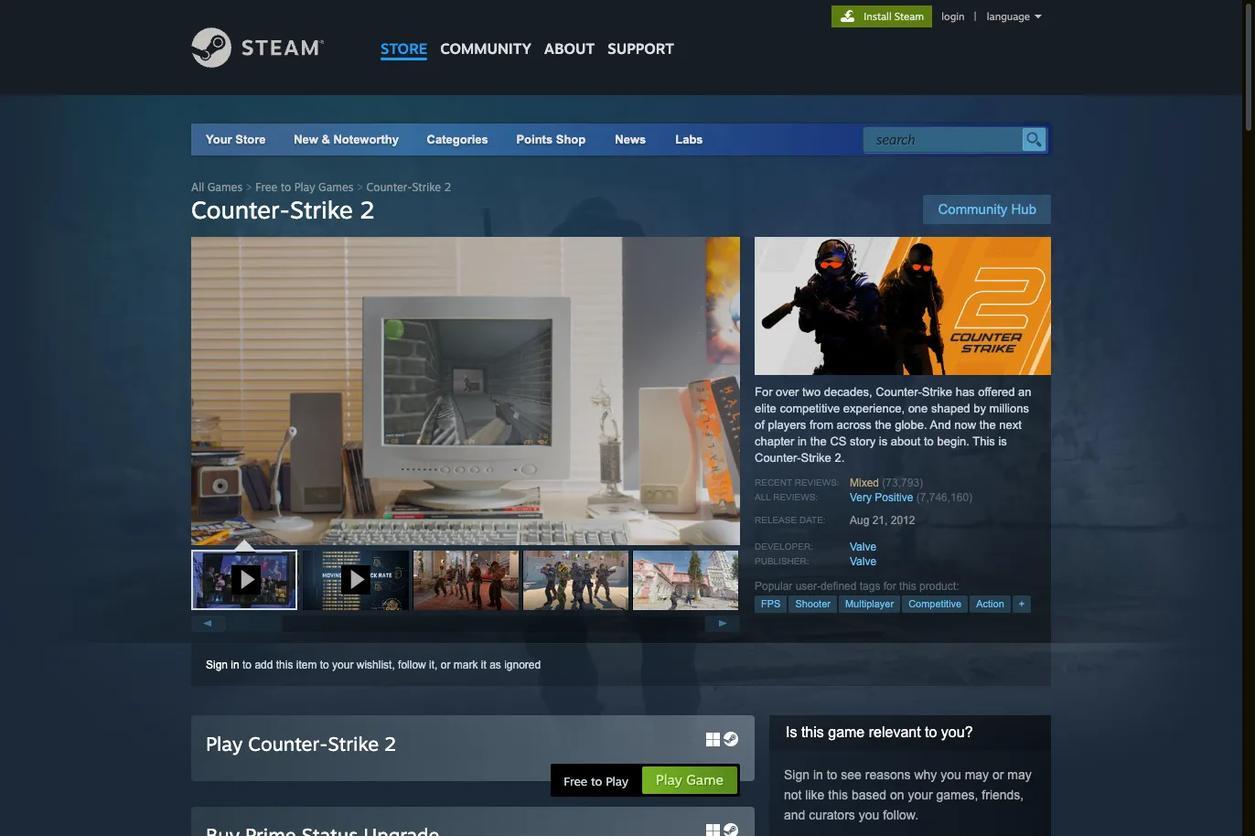 Task type: vqa. For each thing, say whether or not it's contained in the screenshot.
Manifold on the left of the page
no



Task type: describe. For each thing, give the bounding box(es) containing it.
play down the sign in link
[[206, 732, 243, 756]]

new & noteworthy link
[[294, 133, 399, 146]]

experience,
[[844, 402, 905, 415]]

play game link
[[642, 766, 738, 795]]

install steam
[[864, 10, 924, 23]]

competitive
[[780, 402, 840, 415]]

to inside the "for over two decades, counter-strike has offered an elite competitive experience, one shaped by millions of players from across the globe. and now the next chapter in the cs story is about to begin. this is counter-strike 2."
[[924, 435, 934, 448]]

competitive link
[[902, 596, 968, 613]]

add
[[255, 659, 273, 672]]

item
[[296, 659, 317, 672]]

date:
[[800, 515, 826, 525]]

shaped
[[932, 402, 971, 415]]

0 horizontal spatial you
[[859, 808, 880, 823]]

all reviews:
[[755, 492, 818, 502]]

release date:
[[755, 515, 826, 525]]

1 may from the left
[[965, 768, 989, 782]]

counter- down noteworthy
[[367, 180, 412, 194]]

by
[[974, 402, 986, 415]]

on
[[890, 788, 905, 803]]

games,
[[937, 788, 979, 803]]

1 is from the left
[[879, 435, 888, 448]]

play game
[[656, 771, 724, 789]]

competitive
[[909, 598, 962, 609]]

see
[[841, 768, 862, 782]]

(73,793)
[[882, 477, 923, 490]]

install steam link
[[832, 5, 933, 27]]

valve link for publisher:
[[850, 555, 877, 568]]

2 games from the left
[[319, 180, 354, 194]]

shop
[[556, 133, 586, 146]]

free to play
[[564, 774, 629, 789]]

counter-strike 2
[[191, 195, 375, 224]]

login | language
[[942, 10, 1030, 23]]

or inside the sign in to see reasons why you may or may not like this based on your games, friends, and curators you follow.
[[993, 768, 1004, 782]]

across
[[837, 418, 872, 432]]

publisher:
[[755, 556, 809, 566]]

sign in to add this item to your wishlist, follow it, or mark it as ignored
[[206, 659, 541, 672]]

your
[[206, 133, 232, 146]]

your inside the sign in to see reasons why you may or may not like this based on your games, friends, and curators you follow.
[[908, 788, 933, 803]]

not
[[784, 788, 802, 803]]

play up counter-strike 2
[[294, 180, 315, 194]]

millions
[[990, 402, 1029, 415]]

shooter
[[796, 598, 831, 609]]

play left game
[[656, 771, 682, 789]]

labs link
[[661, 124, 718, 156]]

0 vertical spatial your
[[332, 659, 354, 672]]

news
[[615, 133, 646, 146]]

sign for sign in to add this item to your wishlist, follow it, or mark it as ignored
[[206, 659, 228, 672]]

and
[[784, 808, 806, 823]]

two
[[803, 385, 821, 399]]

all games > free to play games > counter-strike 2
[[191, 180, 451, 194]]

recent
[[755, 478, 792, 488]]

2 is from the left
[[999, 435, 1007, 448]]

ignored
[[504, 659, 541, 672]]

sign in to see reasons why you may or may not like this based on your games, friends, and curators you follow.
[[784, 768, 1032, 823]]

of
[[755, 418, 765, 432]]

counter- down "all games" link
[[191, 195, 290, 224]]

counter- down 'item'
[[248, 732, 328, 756]]

categories link
[[427, 133, 488, 146]]

one
[[908, 402, 928, 415]]

developer:
[[755, 542, 813, 552]]

+
[[1019, 598, 1025, 609]]

sign in link
[[206, 659, 239, 672]]

about link
[[538, 0, 601, 62]]

friends,
[[982, 788, 1024, 803]]

fps
[[761, 598, 781, 609]]

globe.
[[895, 418, 928, 432]]

play left play game link
[[606, 774, 629, 789]]

noteworthy
[[334, 133, 399, 146]]

2 horizontal spatial the
[[980, 418, 996, 432]]

(7,746,160)
[[917, 491, 973, 504]]

action
[[977, 598, 1005, 609]]

about
[[891, 435, 921, 448]]

like
[[806, 788, 825, 803]]

why
[[915, 768, 937, 782]]

this right the for
[[900, 580, 917, 593]]

all for all games > free to play games > counter-strike 2
[[191, 180, 204, 194]]

in for sign in to see reasons why you may or may not like this based on your games, friends, and curators you follow.
[[813, 768, 823, 782]]

wishlist,
[[357, 659, 395, 672]]

1 horizontal spatial free
[[564, 774, 588, 789]]

points
[[516, 133, 553, 146]]

1 horizontal spatial 2
[[384, 732, 397, 756]]

language
[[987, 10, 1030, 23]]

0 horizontal spatial the
[[810, 435, 827, 448]]

1 horizontal spatial the
[[875, 418, 892, 432]]

shooter link
[[789, 596, 837, 613]]

free to play games link
[[255, 180, 354, 194]]

next
[[1000, 418, 1022, 432]]

fps link
[[755, 596, 787, 613]]

reviews: for very positive (7,746,160)
[[773, 492, 818, 502]]

valve for publisher:
[[850, 555, 877, 568]]

store
[[235, 133, 266, 146]]

new & noteworthy
[[294, 133, 399, 146]]

1 > from the left
[[246, 180, 252, 194]]

action link
[[970, 596, 1011, 613]]

this
[[973, 435, 995, 448]]

begin.
[[937, 435, 970, 448]]

strike down "sign in to add this item to your wishlist, follow it, or mark it as ignored"
[[328, 732, 379, 756]]

for over two decades, counter-strike has offered an elite competitive experience, one shaped by millions of players from across the globe. and now the next chapter in the cs story is about to begin. this is counter-strike 2.
[[755, 385, 1032, 465]]

as
[[490, 659, 501, 672]]

it,
[[429, 659, 438, 672]]

this right is
[[802, 725, 824, 740]]



Task type: locate. For each thing, give the bounding box(es) containing it.
relevant
[[869, 725, 921, 740]]

games down &
[[319, 180, 354, 194]]

story
[[850, 435, 876, 448]]

1 horizontal spatial >
[[357, 180, 363, 194]]

1 vertical spatial or
[[993, 768, 1004, 782]]

in up like
[[813, 768, 823, 782]]

21,
[[873, 514, 888, 527]]

or right it,
[[441, 659, 451, 672]]

positive
[[875, 491, 914, 504]]

this inside the sign in to see reasons why you may or may not like this based on your games, friends, and curators you follow.
[[828, 788, 848, 803]]

players
[[768, 418, 807, 432]]

free
[[255, 180, 278, 194], [564, 774, 588, 789]]

from
[[810, 418, 834, 432]]

1 horizontal spatial you
[[941, 768, 962, 782]]

in
[[798, 435, 807, 448], [231, 659, 239, 672], [813, 768, 823, 782]]

about
[[544, 39, 595, 58]]

mixed (73,793)
[[850, 477, 923, 490]]

community link
[[434, 0, 538, 66]]

counter- up one
[[876, 385, 922, 399]]

1 vertical spatial valve link
[[850, 555, 877, 568]]

sign left add on the left of page
[[206, 659, 228, 672]]

all
[[191, 180, 204, 194], [755, 492, 771, 502]]

> down noteworthy
[[357, 180, 363, 194]]

valve for developer:
[[850, 541, 877, 554]]

1 horizontal spatial may
[[1008, 768, 1032, 782]]

1 vertical spatial sign
[[784, 768, 810, 782]]

based
[[852, 788, 887, 803]]

1 vertical spatial your
[[908, 788, 933, 803]]

mark
[[454, 659, 478, 672]]

1 horizontal spatial your
[[908, 788, 933, 803]]

|
[[974, 10, 977, 23]]

2 vertical spatial in
[[813, 768, 823, 782]]

2
[[444, 180, 451, 194], [360, 195, 375, 224], [384, 732, 397, 756]]

in for sign in to add this item to your wishlist, follow it, or mark it as ignored
[[231, 659, 239, 672]]

game
[[828, 725, 865, 740]]

you down based
[[859, 808, 880, 823]]

1 horizontal spatial in
[[798, 435, 807, 448]]

the down 'from'
[[810, 435, 827, 448]]

0 horizontal spatial >
[[246, 180, 252, 194]]

search text field
[[877, 128, 1018, 152]]

support link
[[601, 0, 681, 62]]

strike down categories link at the left top of page
[[412, 180, 441, 194]]

0 vertical spatial sign
[[206, 659, 228, 672]]

aug 21, 2012
[[850, 514, 915, 527]]

tags
[[860, 580, 881, 593]]

0 vertical spatial valve
[[850, 541, 877, 554]]

mixed
[[850, 477, 879, 490]]

reasons
[[865, 768, 911, 782]]

or up the friends,
[[993, 768, 1004, 782]]

very
[[850, 491, 872, 504]]

in left add on the left of page
[[231, 659, 239, 672]]

sign
[[206, 659, 228, 672], [784, 768, 810, 782]]

1 vertical spatial you
[[859, 808, 880, 823]]

valve up popular user-defined tags for this product:
[[850, 555, 877, 568]]

0 horizontal spatial may
[[965, 768, 989, 782]]

1 horizontal spatial all
[[755, 492, 771, 502]]

follow.
[[883, 808, 919, 823]]

sign inside the sign in to see reasons why you may or may not like this based on your games, friends, and curators you follow.
[[784, 768, 810, 782]]

0 horizontal spatial is
[[879, 435, 888, 448]]

2 down counter-strike 2 link
[[360, 195, 375, 224]]

labs
[[676, 133, 703, 146]]

0 vertical spatial all
[[191, 180, 204, 194]]

0 horizontal spatial 2
[[360, 195, 375, 224]]

0 horizontal spatial games
[[207, 180, 243, 194]]

1 horizontal spatial sign
[[784, 768, 810, 782]]

for
[[755, 385, 773, 399]]

points shop link
[[502, 124, 601, 156]]

community
[[938, 201, 1008, 217]]

sign for sign in to see reasons why you may or may not like this based on your games, friends, and curators you follow.
[[784, 768, 810, 782]]

community hub link
[[924, 195, 1051, 224]]

offered
[[978, 385, 1015, 399]]

support
[[608, 39, 674, 58]]

sign up not
[[784, 768, 810, 782]]

reviews:
[[795, 478, 840, 488], [773, 492, 818, 502]]

0 vertical spatial or
[[441, 659, 451, 672]]

0 horizontal spatial sign
[[206, 659, 228, 672]]

1 valve link from the top
[[850, 541, 877, 554]]

in inside the "for over two decades, counter-strike has offered an elite competitive experience, one shaped by millions of players from across the globe. and now the next chapter in the cs story is about to begin. this is counter-strike 2."
[[798, 435, 807, 448]]

2 horizontal spatial in
[[813, 768, 823, 782]]

1 horizontal spatial is
[[999, 435, 1007, 448]]

very positive (7,746,160)
[[850, 491, 973, 504]]

valve link up popular user-defined tags for this product:
[[850, 555, 877, 568]]

is right story
[[879, 435, 888, 448]]

multiplayer link
[[839, 596, 901, 613]]

counter-
[[367, 180, 412, 194], [191, 195, 290, 224], [876, 385, 922, 399], [755, 451, 801, 465], [248, 732, 328, 756]]

multiplayer
[[845, 598, 894, 609]]

2.
[[835, 451, 845, 465]]

2 horizontal spatial 2
[[444, 180, 451, 194]]

valve down the aug
[[850, 541, 877, 554]]

community
[[440, 39, 532, 58]]

valve link for developer:
[[850, 541, 877, 554]]

1 vertical spatial valve
[[850, 555, 877, 568]]

this up curators
[[828, 788, 848, 803]]

the up this at bottom right
[[980, 418, 996, 432]]

valve link down the aug
[[850, 541, 877, 554]]

1 valve from the top
[[850, 541, 877, 554]]

1 games from the left
[[207, 180, 243, 194]]

2012
[[891, 514, 915, 527]]

you?
[[941, 725, 973, 740]]

you
[[941, 768, 962, 782], [859, 808, 880, 823]]

1 vertical spatial 2
[[360, 195, 375, 224]]

0 horizontal spatial or
[[441, 659, 451, 672]]

2 down wishlist,
[[384, 732, 397, 756]]

2 valve link from the top
[[850, 555, 877, 568]]

2 > from the left
[[357, 180, 363, 194]]

1 horizontal spatial games
[[319, 180, 354, 194]]

cs
[[830, 435, 847, 448]]

1 vertical spatial free
[[564, 774, 588, 789]]

valve
[[850, 541, 877, 554], [850, 555, 877, 568]]

you up games, at bottom
[[941, 768, 962, 782]]

strike up shaped
[[922, 385, 953, 399]]

1 vertical spatial all
[[755, 492, 771, 502]]

0 horizontal spatial all
[[191, 180, 204, 194]]

your store
[[206, 133, 266, 146]]

strike left 2.
[[801, 451, 832, 465]]

it
[[481, 659, 487, 672]]

0 vertical spatial you
[[941, 768, 962, 782]]

may up games, at bottom
[[965, 768, 989, 782]]

news link
[[601, 124, 661, 156]]

your left wishlist,
[[332, 659, 354, 672]]

strike
[[412, 180, 441, 194], [290, 195, 353, 224], [922, 385, 953, 399], [801, 451, 832, 465], [328, 732, 379, 756]]

reviews: for mixed (73,793)
[[795, 478, 840, 488]]

login
[[942, 10, 965, 23]]

to inside the sign in to see reasons why you may or may not like this based on your games, friends, and curators you follow.
[[827, 768, 838, 782]]

0 vertical spatial reviews:
[[795, 478, 840, 488]]

release
[[755, 515, 797, 525]]

2 down categories
[[444, 180, 451, 194]]

your down why
[[908, 788, 933, 803]]

0 horizontal spatial your
[[332, 659, 354, 672]]

counter- down chapter
[[755, 451, 801, 465]]

categories
[[427, 133, 488, 146]]

strike down all games > free to play games > counter-strike 2
[[290, 195, 353, 224]]

has
[[956, 385, 975, 399]]

1 vertical spatial in
[[231, 659, 239, 672]]

install
[[864, 10, 892, 23]]

2 vertical spatial 2
[[384, 732, 397, 756]]

all for all reviews:
[[755, 492, 771, 502]]

decades,
[[824, 385, 873, 399]]

is this game relevant to you?
[[786, 725, 973, 740]]

is down next
[[999, 435, 1007, 448]]

steam
[[895, 10, 924, 23]]

is
[[786, 725, 797, 740]]

reviews: down 2.
[[795, 478, 840, 488]]

popular
[[755, 580, 793, 593]]

2 may from the left
[[1008, 768, 1032, 782]]

the down experience,
[[875, 418, 892, 432]]

0 vertical spatial in
[[798, 435, 807, 448]]

>
[[246, 180, 252, 194], [357, 180, 363, 194]]

this right add on the left of page
[[276, 659, 293, 672]]

in down players
[[798, 435, 807, 448]]

game
[[686, 771, 724, 789]]

in inside the sign in to see reasons why you may or may not like this based on your games, friends, and curators you follow.
[[813, 768, 823, 782]]

recent reviews:
[[755, 478, 840, 488]]

community hub
[[938, 201, 1037, 217]]

0 vertical spatial 2
[[444, 180, 451, 194]]

the
[[875, 418, 892, 432], [980, 418, 996, 432], [810, 435, 827, 448]]

2 valve from the top
[[850, 555, 877, 568]]

1 vertical spatial reviews:
[[773, 492, 818, 502]]

reviews: down recent reviews:
[[773, 492, 818, 502]]

may up the friends,
[[1008, 768, 1032, 782]]

now
[[955, 418, 976, 432]]

0 horizontal spatial in
[[231, 659, 239, 672]]

0 vertical spatial valve link
[[850, 541, 877, 554]]

> right "all games" link
[[246, 180, 252, 194]]

defined
[[821, 580, 857, 593]]

0 vertical spatial free
[[255, 180, 278, 194]]

hub
[[1012, 201, 1037, 217]]

over
[[776, 385, 799, 399]]

0 horizontal spatial free
[[255, 180, 278, 194]]

store link
[[374, 0, 434, 66]]

store
[[381, 39, 428, 58]]

games down your
[[207, 180, 243, 194]]

1 horizontal spatial or
[[993, 768, 1004, 782]]

follow
[[398, 659, 426, 672]]



